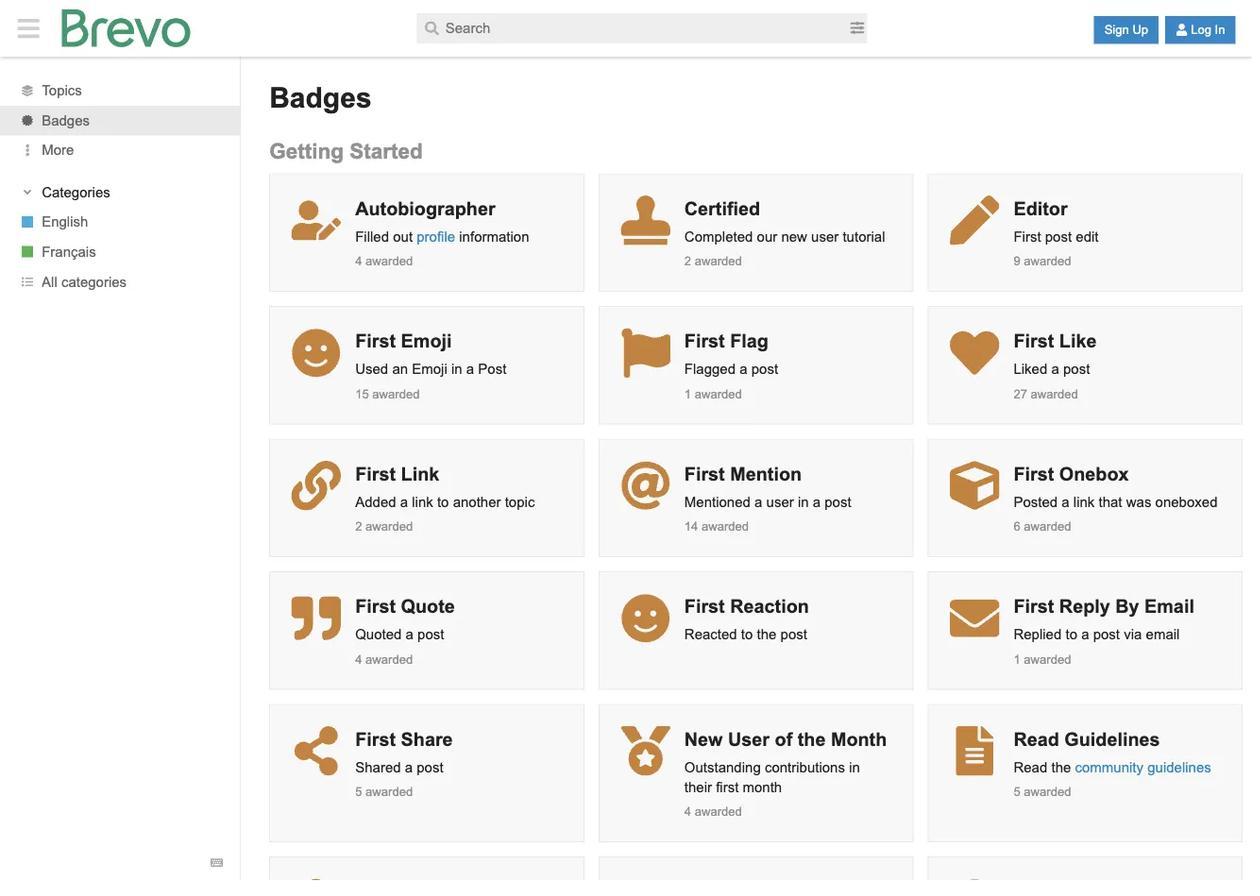 Task type: describe. For each thing, give the bounding box(es) containing it.
sign
[[1105, 22, 1130, 37]]

Search text field
[[417, 13, 848, 43]]

2 horizontal spatial the
[[1052, 759, 1072, 775]]

first for first share
[[355, 729, 396, 750]]

first emoji link
[[355, 331, 452, 352]]

first reaction link
[[685, 596, 809, 617]]

was
[[1127, 494, 1152, 509]]

first for first emoji
[[355, 331, 396, 352]]

awarded for first mention
[[702, 519, 749, 534]]

our
[[757, 228, 778, 244]]

community guidelines link
[[1076, 759, 1212, 775]]

in
[[1215, 22, 1226, 37]]

used
[[355, 361, 388, 377]]

awarded for read guidelines
[[1024, 785, 1072, 799]]

reacted to the post
[[685, 627, 808, 642]]

4 for first quote
[[355, 652, 362, 666]]

6 awarded
[[1014, 519, 1072, 534]]

read for read guidelines
[[1014, 729, 1060, 750]]

2 for first link
[[355, 519, 362, 534]]

1 vertical spatial the
[[798, 729, 826, 750]]

quoted a post
[[355, 627, 444, 642]]

1 horizontal spatial badges
[[269, 82, 372, 113]]

layer group image
[[22, 85, 33, 96]]

4 for autobiographer
[[355, 254, 362, 268]]

categories
[[42, 184, 110, 200]]

to for first reaction
[[741, 627, 753, 642]]

first for first like
[[1014, 331, 1055, 352]]

5 awarded for first
[[355, 785, 413, 799]]

a for first onebox
[[1062, 494, 1070, 509]]

in for emoji
[[452, 361, 463, 377]]

email
[[1145, 596, 1195, 617]]

link for link
[[412, 494, 433, 509]]

new user of the month link
[[685, 729, 887, 750]]

replied to a post via email
[[1014, 627, 1180, 642]]

via
[[1124, 627, 1143, 642]]

first reaction
[[685, 596, 809, 617]]

to for first reply by email
[[1066, 627, 1078, 642]]

topics link
[[0, 76, 240, 106]]

reply
[[1060, 596, 1111, 617]]

guidelines
[[1148, 759, 1212, 775]]

by
[[1116, 596, 1140, 617]]

certified
[[685, 198, 761, 219]]

first like
[[1014, 331, 1097, 352]]

awarded for certified
[[695, 254, 742, 268]]

filled out profile information
[[355, 228, 530, 244]]

topic
[[505, 494, 535, 509]]

sign up button
[[1095, 16, 1159, 44]]

another
[[453, 494, 501, 509]]

14 awarded
[[685, 519, 749, 534]]

certified link
[[685, 198, 761, 219]]

log in button
[[1166, 16, 1236, 44]]

first link link
[[355, 463, 440, 484]]

6
[[1014, 519, 1021, 534]]

editor
[[1014, 198, 1068, 219]]

1 horizontal spatial user
[[812, 228, 839, 244]]

awarded for first onebox
[[1024, 519, 1072, 534]]

angle down image
[[21, 186, 33, 199]]

mention
[[730, 463, 802, 484]]

outstanding contributions in their first month
[[685, 759, 860, 795]]

a for first like
[[1052, 361, 1060, 377]]

log in
[[1191, 22, 1226, 37]]

first for first mention
[[685, 463, 725, 484]]

like
[[1060, 331, 1097, 352]]

first mention link
[[685, 463, 802, 484]]

awarded for new user of the month
[[695, 805, 742, 819]]

email
[[1146, 627, 1180, 642]]

awarded for first quote
[[366, 652, 413, 666]]

hide sidebar image
[[12, 16, 45, 41]]

all categories
[[42, 274, 127, 289]]

new
[[782, 228, 808, 244]]

first for first flag
[[685, 331, 725, 352]]

5 for read guidelines
[[1014, 785, 1021, 799]]

a for first link
[[400, 494, 408, 509]]

2 awarded for certified
[[685, 254, 742, 268]]

badges main content
[[0, 57, 1253, 881]]

first quote link
[[355, 596, 455, 617]]

used an emoji in a post
[[355, 361, 507, 377]]

link
[[401, 463, 440, 484]]

tutorial
[[843, 228, 886, 244]]

first like link
[[1014, 331, 1097, 352]]

first for first reply by email
[[1014, 596, 1055, 617]]

onebox
[[1060, 463, 1129, 484]]

posted
[[1014, 494, 1058, 509]]

shared
[[355, 759, 401, 775]]

read the community guidelines
[[1014, 759, 1212, 775]]

first share link
[[355, 729, 453, 750]]

first link
[[355, 463, 440, 484]]

first quote
[[355, 596, 455, 617]]

guidelines
[[1065, 729, 1161, 750]]

more
[[42, 142, 74, 158]]

month
[[831, 729, 887, 750]]

user image
[[1176, 24, 1189, 36]]

getting
[[269, 139, 344, 163]]

completed
[[685, 228, 753, 244]]

more button
[[0, 135, 240, 165]]

in for mention
[[798, 494, 809, 509]]

1 awarded for flag
[[685, 387, 742, 401]]

of
[[775, 729, 793, 750]]

english
[[42, 214, 88, 230]]



Task type: vqa. For each thing, say whether or not it's contained in the screenshot.


Task type: locate. For each thing, give the bounding box(es) containing it.
2 awarded for first link
[[355, 519, 413, 534]]

read down read guidelines
[[1014, 759, 1048, 775]]

0 vertical spatial in
[[452, 361, 463, 377]]

autobiographer link
[[355, 198, 496, 219]]

first up liked on the top of page
[[1014, 331, 1055, 352]]

editor link
[[1014, 198, 1068, 219]]

awarded down an
[[373, 387, 420, 401]]

1 down flagged
[[685, 387, 692, 401]]

awarded for first emoji
[[373, 387, 420, 401]]

outstanding
[[685, 759, 761, 775]]

community
[[1076, 759, 1144, 775]]

2 for certified
[[685, 254, 692, 268]]

first up used
[[355, 331, 396, 352]]

out
[[393, 228, 413, 244]]

4 awarded down 'filled'
[[355, 254, 413, 268]]

categories button
[[18, 183, 222, 202]]

emoji up used an emoji in a post
[[401, 331, 452, 352]]

0 vertical spatial 1 awarded
[[685, 387, 742, 401]]

1
[[685, 387, 692, 401], [1014, 652, 1021, 666]]

flag
[[730, 331, 769, 352]]

awarded down first post edit
[[1024, 254, 1072, 268]]

2 down added
[[355, 519, 362, 534]]

profile
[[417, 228, 455, 244]]

1 horizontal spatial 2 awarded
[[685, 254, 742, 268]]

1 horizontal spatial link
[[1074, 494, 1095, 509]]

first up mentioned
[[685, 463, 725, 484]]

awarded for autobiographer
[[366, 254, 413, 268]]

2 down completed
[[685, 254, 692, 268]]

awarded down liked a post
[[1031, 387, 1079, 401]]

first reply by email link
[[1014, 596, 1195, 617]]

1 horizontal spatial 5
[[1014, 785, 1021, 799]]

user right "new"
[[812, 228, 839, 244]]

1 vertical spatial read
[[1014, 759, 1048, 775]]

reaction
[[730, 596, 809, 617]]

1 for first reply by email
[[1014, 652, 1021, 666]]

1 vertical spatial 4
[[355, 652, 362, 666]]

new
[[685, 729, 723, 750]]

contributions
[[765, 759, 846, 775]]

the right of
[[798, 729, 826, 750]]

badges link
[[0, 106, 240, 135]]

4 for new user of the month
[[685, 805, 692, 819]]

filled
[[355, 228, 389, 244]]

all categories link
[[0, 267, 240, 297]]

1 down replied
[[1014, 652, 1021, 666]]

added
[[355, 494, 396, 509]]

awarded down posted
[[1024, 519, 1072, 534]]

autobiographer
[[355, 198, 496, 219]]

1 vertical spatial 2
[[355, 519, 362, 534]]

log
[[1191, 22, 1212, 37]]

read
[[1014, 729, 1060, 750], [1014, 759, 1048, 775]]

edit
[[1076, 228, 1099, 244]]

the down read guidelines
[[1052, 759, 1072, 775]]

replied
[[1014, 627, 1062, 642]]

first up replied
[[1014, 596, 1055, 617]]

1 for first flag
[[685, 387, 692, 401]]

4 awarded
[[355, 254, 413, 268], [355, 652, 413, 666], [685, 805, 742, 819]]

search image
[[425, 21, 440, 35]]

awarded for first share
[[366, 785, 413, 799]]

27 awarded
[[1014, 387, 1079, 401]]

first up reacted on the right of page
[[685, 596, 725, 617]]

0 vertical spatial emoji
[[401, 331, 452, 352]]

first for first link
[[355, 463, 396, 484]]

share
[[401, 729, 453, 750]]

first up flagged
[[685, 331, 725, 352]]

ellipsis v image
[[18, 144, 37, 156]]

list image
[[22, 276, 33, 287]]

2 awarded
[[685, 254, 742, 268], [355, 519, 413, 534]]

first mention
[[685, 463, 802, 484]]

1 link from the left
[[412, 494, 433, 509]]

awarded for first link
[[366, 519, 413, 534]]

awarded down completed
[[695, 254, 742, 268]]

brevo community image
[[62, 9, 190, 47]]

0 horizontal spatial to
[[437, 494, 449, 509]]

english link
[[0, 207, 240, 237]]

first up added
[[355, 463, 396, 484]]

first onebox link
[[1014, 463, 1129, 484]]

0 horizontal spatial the
[[757, 627, 777, 642]]

information
[[459, 228, 530, 244]]

that
[[1099, 494, 1123, 509]]

added a link to another topic
[[355, 494, 535, 509]]

in down mention
[[798, 494, 809, 509]]

liked
[[1014, 361, 1048, 377]]

2 vertical spatial the
[[1052, 759, 1072, 775]]

emoji right an
[[412, 361, 448, 377]]

first for first quote
[[355, 596, 396, 617]]

user down mention
[[767, 494, 794, 509]]

a for first quote
[[406, 627, 414, 642]]

1 horizontal spatial 5 awarded
[[1014, 785, 1072, 799]]

0 vertical spatial 4 awarded
[[355, 254, 413, 268]]

quote
[[401, 596, 455, 617]]

first onebox
[[1014, 463, 1129, 484]]

0 vertical spatial 4
[[355, 254, 362, 268]]

first for first reaction
[[685, 596, 725, 617]]

2 horizontal spatial to
[[1066, 627, 1078, 642]]

certificate image
[[22, 115, 33, 126]]

read guidelines
[[1014, 729, 1161, 750]]

in down month
[[849, 759, 860, 775]]

post
[[478, 361, 507, 377]]

4 awarded for autobiographer
[[355, 254, 413, 268]]

profile link
[[417, 228, 455, 244]]

0 horizontal spatial 1 awarded
[[685, 387, 742, 401]]

in inside outstanding contributions in their first month
[[849, 759, 860, 775]]

0 horizontal spatial link
[[412, 494, 433, 509]]

5 awarded down read guidelines
[[1014, 785, 1072, 799]]

awarded down flagged
[[695, 387, 742, 401]]

1 awarded down replied
[[1014, 652, 1072, 666]]

an
[[392, 361, 408, 377]]

1 read from the top
[[1014, 729, 1060, 750]]

2 read from the top
[[1014, 759, 1048, 775]]

open advanced search image
[[851, 21, 865, 35]]

first up 9
[[1014, 228, 1042, 244]]

first post edit
[[1014, 228, 1099, 244]]

2 vertical spatial in
[[849, 759, 860, 775]]

awarded for editor
[[1024, 254, 1072, 268]]

flagged
[[685, 361, 736, 377]]

sign up
[[1105, 22, 1149, 37]]

0 horizontal spatial badges
[[42, 112, 90, 128]]

first up posted
[[1014, 463, 1055, 484]]

the down reaction
[[757, 627, 777, 642]]

1 vertical spatial user
[[767, 494, 794, 509]]

4 down their at the right
[[685, 805, 692, 819]]

5 down 'shared'
[[355, 785, 362, 799]]

a
[[466, 361, 474, 377], [740, 361, 748, 377], [1052, 361, 1060, 377], [400, 494, 408, 509], [755, 494, 763, 509], [813, 494, 821, 509], [1062, 494, 1070, 509], [406, 627, 414, 642], [1082, 627, 1090, 642], [405, 759, 413, 775]]

first up 'shared'
[[355, 729, 396, 750]]

1 horizontal spatial to
[[741, 627, 753, 642]]

français
[[42, 244, 96, 260]]

first up quoted
[[355, 596, 396, 617]]

1 vertical spatial emoji
[[412, 361, 448, 377]]

awarded down first
[[695, 805, 742, 819]]

4 awarded down quoted
[[355, 652, 413, 666]]

awarded down 'shared a post' at bottom left
[[366, 785, 413, 799]]

first
[[716, 779, 739, 795]]

9 awarded
[[1014, 254, 1072, 268]]

0 horizontal spatial 2 awarded
[[355, 519, 413, 534]]

2 vertical spatial 4
[[685, 805, 692, 819]]

awarded for first reply by email
[[1024, 652, 1072, 666]]

first for first post edit
[[1014, 228, 1042, 244]]

first share
[[355, 729, 453, 750]]

awarded down added
[[366, 519, 413, 534]]

posted a link that was oneboxed
[[1014, 494, 1218, 509]]

4 down 'filled'
[[355, 254, 362, 268]]

1 5 from the left
[[355, 785, 362, 799]]

keyboard shortcuts image
[[211, 857, 223, 869]]

0 horizontal spatial 2
[[355, 519, 362, 534]]

1 horizontal spatial 2
[[685, 254, 692, 268]]

liked a post
[[1014, 361, 1091, 377]]

awarded down mentioned
[[702, 519, 749, 534]]

0 horizontal spatial in
[[452, 361, 463, 377]]

first for first onebox
[[1014, 463, 1055, 484]]

5 for first share
[[355, 785, 362, 799]]

a for first flag
[[740, 361, 748, 377]]

1 awarded for reply
[[1014, 652, 1072, 666]]

2 link from the left
[[1074, 494, 1095, 509]]

4 awarded for new user of the month
[[685, 805, 742, 819]]

user
[[728, 729, 770, 750]]

4 awarded down first
[[685, 805, 742, 819]]

new user of the month
[[685, 729, 887, 750]]

awarded down quoted a post
[[366, 652, 413, 666]]

badges up getting
[[269, 82, 372, 113]]

a for first mention
[[755, 494, 763, 509]]

0 vertical spatial 1
[[685, 387, 692, 401]]

shared a post
[[355, 759, 444, 775]]

awarded down out
[[366, 254, 413, 268]]

1 vertical spatial in
[[798, 494, 809, 509]]

oneboxed
[[1156, 494, 1218, 509]]

badges down topics
[[42, 112, 90, 128]]

their
[[685, 779, 712, 795]]

2 horizontal spatial in
[[849, 759, 860, 775]]

1 vertical spatial 1 awarded
[[1014, 652, 1072, 666]]

5 awarded down 'shared'
[[355, 785, 413, 799]]

0 horizontal spatial 5
[[355, 785, 362, 799]]

the
[[757, 627, 777, 642], [798, 729, 826, 750], [1052, 759, 1072, 775]]

up
[[1133, 22, 1149, 37]]

first reply by email
[[1014, 596, 1195, 617]]

5 awarded for read
[[1014, 785, 1072, 799]]

1 vertical spatial 2 awarded
[[355, 519, 413, 534]]

9
[[1014, 254, 1021, 268]]

in left post
[[452, 361, 463, 377]]

in
[[452, 361, 463, 377], [798, 494, 809, 509], [849, 759, 860, 775]]

0 vertical spatial 2 awarded
[[685, 254, 742, 268]]

0 vertical spatial user
[[812, 228, 839, 244]]

0 horizontal spatial 1
[[685, 387, 692, 401]]

mentioned
[[685, 494, 751, 509]]

2 awarded down added
[[355, 519, 413, 534]]

month
[[743, 779, 782, 795]]

1 vertical spatial 1
[[1014, 652, 1021, 666]]

2 vertical spatial 4 awarded
[[685, 805, 742, 819]]

to down reply
[[1066, 627, 1078, 642]]

4 awarded for first quote
[[355, 652, 413, 666]]

awarded for first like
[[1031, 387, 1079, 401]]

5
[[355, 785, 362, 799], [1014, 785, 1021, 799]]

1 horizontal spatial the
[[798, 729, 826, 750]]

first
[[1014, 228, 1042, 244], [355, 331, 396, 352], [685, 331, 725, 352], [1014, 331, 1055, 352], [355, 463, 396, 484], [685, 463, 725, 484], [1014, 463, 1055, 484], [355, 596, 396, 617], [685, 596, 725, 617], [1014, 596, 1055, 617], [355, 729, 396, 750]]

1 awarded down flagged
[[685, 387, 742, 401]]

14
[[685, 519, 698, 534]]

français link
[[0, 237, 240, 267]]

4 down quoted
[[355, 652, 362, 666]]

2 5 from the left
[[1014, 785, 1021, 799]]

1 horizontal spatial in
[[798, 494, 809, 509]]

1 vertical spatial 4 awarded
[[355, 652, 413, 666]]

link for onebox
[[1074, 494, 1095, 509]]

a for first share
[[405, 759, 413, 775]]

0 vertical spatial read
[[1014, 729, 1060, 750]]

mentioned a user in a post
[[685, 494, 852, 509]]

read for read the community guidelines
[[1014, 759, 1048, 775]]

started
[[350, 139, 423, 163]]

to left another
[[437, 494, 449, 509]]

15 awarded
[[355, 387, 420, 401]]

quoted
[[355, 627, 402, 642]]

all
[[42, 274, 58, 289]]

0 vertical spatial the
[[757, 627, 777, 642]]

1 horizontal spatial 1 awarded
[[1014, 652, 1072, 666]]

1 horizontal spatial 1
[[1014, 652, 1021, 666]]

link down the "link"
[[412, 494, 433, 509]]

awarded down read guidelines
[[1024, 785, 1072, 799]]

first flag
[[685, 331, 769, 352]]

link left that
[[1074, 494, 1095, 509]]

awarded down replied
[[1024, 652, 1072, 666]]

awarded for first flag
[[695, 387, 742, 401]]

to
[[437, 494, 449, 509], [741, 627, 753, 642], [1066, 627, 1078, 642]]

2 awarded down completed
[[685, 254, 742, 268]]

2 5 awarded from the left
[[1014, 785, 1072, 799]]

topics
[[42, 83, 82, 98]]

read left guidelines at the bottom right of the page
[[1014, 729, 1060, 750]]

1 5 awarded from the left
[[355, 785, 413, 799]]

0 vertical spatial 2
[[685, 254, 692, 268]]

emoji
[[401, 331, 452, 352], [412, 361, 448, 377]]

5 down read guidelines link on the bottom right of page
[[1014, 785, 1021, 799]]

0 horizontal spatial user
[[767, 494, 794, 509]]

to down first reaction at the right bottom
[[741, 627, 753, 642]]

getting started
[[269, 139, 423, 163]]

0 horizontal spatial 5 awarded
[[355, 785, 413, 799]]



